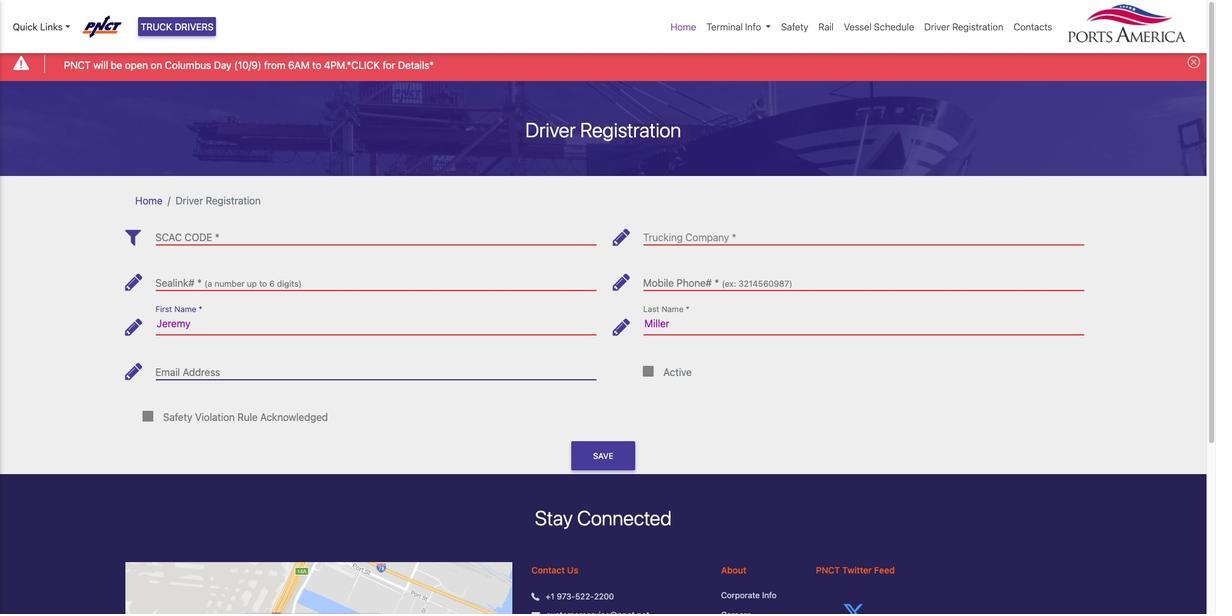 Task type: locate. For each thing, give the bounding box(es) containing it.
stay connected
[[535, 506, 672, 530]]

2 vertical spatial registration
[[206, 195, 261, 206]]

* down the 'phone#'
[[686, 305, 690, 314]]

2 horizontal spatial registration
[[952, 21, 1004, 32]]

sealink#
[[156, 277, 195, 289]]

digits)
[[277, 279, 302, 289]]

home
[[671, 21, 696, 32], [135, 195, 163, 206]]

3214560987)
[[739, 279, 792, 289]]

sealink# * (a number up to 6 digits)
[[156, 277, 302, 289]]

0 horizontal spatial driver
[[176, 195, 203, 206]]

corporate
[[721, 590, 760, 600]]

first name *
[[156, 305, 202, 314]]

last name *
[[643, 305, 690, 314]]

info
[[745, 21, 761, 32], [762, 590, 777, 600]]

None text field
[[156, 267, 596, 291], [643, 267, 1084, 291], [156, 267, 596, 291], [643, 267, 1084, 291]]

1 name from the left
[[174, 305, 196, 314]]

0 vertical spatial driver
[[924, 21, 950, 32]]

contacts link
[[1009, 15, 1058, 39]]

6
[[269, 279, 275, 289]]

up
[[247, 279, 257, 289]]

2 vertical spatial driver registration
[[176, 195, 261, 206]]

trucking company *
[[643, 232, 737, 244]]

* right company
[[732, 232, 737, 244]]

1 horizontal spatial home link
[[666, 15, 701, 39]]

safety for safety violation rule acknowledged
[[163, 412, 192, 423]]

terminal info
[[707, 21, 761, 32]]

1 vertical spatial safety
[[163, 412, 192, 423]]

terminal info link
[[701, 15, 776, 39]]

active
[[664, 367, 692, 378]]

safety violation rule acknowledged
[[163, 412, 328, 423]]

will
[[93, 59, 108, 71]]

2 name from the left
[[662, 305, 684, 314]]

0 horizontal spatial safety
[[163, 412, 192, 423]]

quick links
[[13, 21, 63, 32]]

0 vertical spatial home
[[671, 21, 696, 32]]

0 horizontal spatial home link
[[135, 195, 163, 206]]

pnct will be open on columbus day (10/9) from 6am to 4pm.*click for details*
[[64, 59, 434, 71]]

1 horizontal spatial registration
[[580, 118, 681, 142]]

pnct will be open on columbus day (10/9) from 6am to 4pm.*click for details* link
[[64, 57, 434, 73]]

pnct left will
[[64, 59, 91, 71]]

info right terminal
[[745, 21, 761, 32]]

pnct
[[64, 59, 91, 71], [816, 565, 840, 576]]

violation
[[195, 412, 235, 423]]

0 vertical spatial pnct
[[64, 59, 91, 71]]

Email Address text field
[[156, 357, 596, 380]]

1 horizontal spatial home
[[671, 21, 696, 32]]

SCAC CODE * search field
[[156, 222, 596, 245]]

home left terminal
[[671, 21, 696, 32]]

* for last name *
[[686, 305, 690, 314]]

1 vertical spatial pnct
[[816, 565, 840, 576]]

1 vertical spatial home
[[135, 195, 163, 206]]

twitter
[[842, 565, 872, 576]]

1 horizontal spatial driver registration
[[525, 118, 681, 142]]

0 horizontal spatial registration
[[206, 195, 261, 206]]

pnct left twitter
[[816, 565, 840, 576]]

(a
[[205, 279, 212, 289]]

0 vertical spatial driver registration
[[924, 21, 1004, 32]]

home up scac
[[135, 195, 163, 206]]

1 vertical spatial home link
[[135, 195, 163, 206]]

* for trucking company *
[[732, 232, 737, 244]]

First Name * text field
[[156, 312, 596, 335]]

safety left rail
[[781, 21, 809, 32]]

driver registration
[[924, 21, 1004, 32], [525, 118, 681, 142], [176, 195, 261, 206]]

* right first
[[199, 305, 202, 314]]

terminal
[[707, 21, 743, 32]]

+1
[[546, 591, 555, 602]]

to
[[312, 59, 321, 71], [259, 279, 267, 289]]

0 vertical spatial registration
[[952, 21, 1004, 32]]

0 horizontal spatial name
[[174, 305, 196, 314]]

drivers
[[175, 21, 214, 32]]

0 vertical spatial info
[[745, 21, 761, 32]]

1 horizontal spatial to
[[312, 59, 321, 71]]

0 vertical spatial to
[[312, 59, 321, 71]]

address
[[183, 367, 220, 378]]

trucking
[[643, 232, 683, 244]]

safety left violation
[[163, 412, 192, 423]]

home link up scac
[[135, 195, 163, 206]]

1 horizontal spatial driver
[[525, 118, 576, 142]]

name for last
[[662, 305, 684, 314]]

home link
[[666, 15, 701, 39], [135, 195, 163, 206]]

info right corporate
[[762, 590, 777, 600]]

open
[[125, 59, 148, 71]]

0 horizontal spatial driver registration
[[176, 195, 261, 206]]

for
[[383, 59, 395, 71]]

* for first name *
[[199, 305, 202, 314]]

Last Name * text field
[[643, 312, 1084, 335]]

home link left terminal
[[666, 15, 701, 39]]

rail link
[[814, 15, 839, 39]]

pnct for pnct will be open on columbus day (10/9) from 6am to 4pm.*click for details*
[[64, 59, 91, 71]]

connected
[[577, 506, 672, 530]]

to left 6
[[259, 279, 267, 289]]

0 horizontal spatial to
[[259, 279, 267, 289]]

vessel schedule
[[844, 21, 914, 32]]

+1 973-522-2200
[[546, 591, 614, 602]]

2200
[[594, 591, 614, 602]]

safety
[[781, 21, 809, 32], [163, 412, 192, 423]]

Trucking Company * text field
[[643, 222, 1084, 245]]

pnct inside "pnct will be open on columbus day (10/9) from 6am to 4pm.*click for details*" link
[[64, 59, 91, 71]]

1 vertical spatial to
[[259, 279, 267, 289]]

on
[[151, 59, 162, 71]]

links
[[40, 21, 63, 32]]

* left (ex:
[[715, 277, 719, 289]]

1 horizontal spatial name
[[662, 305, 684, 314]]

name right first
[[174, 305, 196, 314]]

quick
[[13, 21, 38, 32]]

save button
[[572, 442, 635, 471]]

about
[[721, 565, 747, 576]]

0 horizontal spatial pnct
[[64, 59, 91, 71]]

1 vertical spatial driver registration
[[525, 118, 681, 142]]

0 vertical spatial safety
[[781, 21, 809, 32]]

pnct twitter feed
[[816, 565, 895, 576]]

home inside the "home" link
[[671, 21, 696, 32]]

driver
[[924, 21, 950, 32], [525, 118, 576, 142], [176, 195, 203, 206]]

to right 6am
[[312, 59, 321, 71]]

1 horizontal spatial info
[[762, 590, 777, 600]]

1 vertical spatial info
[[762, 590, 777, 600]]

* right code
[[215, 232, 220, 244]]

quick links link
[[13, 20, 70, 34]]

name
[[174, 305, 196, 314], [662, 305, 684, 314]]

pnct will be open on columbus day (10/9) from 6am to 4pm.*click for details* alert
[[0, 47, 1207, 81]]

mobile phone# * (ex: 3214560987)
[[643, 277, 792, 289]]

1 horizontal spatial safety
[[781, 21, 809, 32]]

(10/9)
[[234, 59, 261, 71]]

name right last
[[662, 305, 684, 314]]

*
[[215, 232, 220, 244], [732, 232, 737, 244], [197, 277, 202, 289], [715, 277, 719, 289], [199, 305, 202, 314], [686, 305, 690, 314]]

driver registration link
[[919, 15, 1009, 39]]

phone#
[[677, 277, 712, 289]]

contact
[[532, 565, 565, 576]]

1 horizontal spatial pnct
[[816, 565, 840, 576]]

registration
[[952, 21, 1004, 32], [580, 118, 681, 142], [206, 195, 261, 206]]

0 horizontal spatial info
[[745, 21, 761, 32]]

registration inside driver registration link
[[952, 21, 1004, 32]]



Task type: describe. For each thing, give the bounding box(es) containing it.
stay
[[535, 506, 573, 530]]

info for terminal info
[[745, 21, 761, 32]]

corporate info
[[721, 590, 777, 600]]

1 vertical spatial driver
[[525, 118, 576, 142]]

scac code *
[[156, 232, 220, 244]]

rule
[[237, 412, 258, 423]]

973-
[[557, 591, 575, 602]]

0 horizontal spatial home
[[135, 195, 163, 206]]

contact us
[[532, 565, 578, 576]]

(ex:
[[722, 279, 736, 289]]

6am
[[288, 59, 310, 71]]

truck drivers
[[141, 21, 214, 32]]

last
[[643, 305, 659, 314]]

0 vertical spatial home link
[[666, 15, 701, 39]]

details*
[[398, 59, 434, 71]]

be
[[111, 59, 122, 71]]

name for first
[[174, 305, 196, 314]]

first
[[156, 305, 172, 314]]

contacts
[[1014, 21, 1053, 32]]

truck
[[141, 21, 172, 32]]

+1 973-522-2200 link
[[546, 591, 614, 603]]

schedule
[[874, 21, 914, 32]]

vessel
[[844, 21, 872, 32]]

email
[[156, 367, 180, 378]]

close image
[[1188, 56, 1200, 69]]

feed
[[874, 565, 895, 576]]

rail
[[819, 21, 834, 32]]

1 vertical spatial registration
[[580, 118, 681, 142]]

2 vertical spatial driver
[[176, 195, 203, 206]]

safety for safety
[[781, 21, 809, 32]]

company
[[686, 232, 729, 244]]

acknowledged
[[260, 412, 328, 423]]

vessel schedule link
[[839, 15, 919, 39]]

to inside "alert"
[[312, 59, 321, 71]]

from
[[264, 59, 285, 71]]

corporate info link
[[721, 590, 797, 602]]

to inside sealink# * (a number up to 6 digits)
[[259, 279, 267, 289]]

* for mobile phone# * (ex: 3214560987)
[[715, 277, 719, 289]]

truck drivers link
[[138, 17, 216, 36]]

safety link
[[776, 15, 814, 39]]

columbus
[[165, 59, 211, 71]]

code
[[185, 232, 212, 244]]

save
[[593, 451, 614, 461]]

email address
[[156, 367, 220, 378]]

pnct for pnct twitter feed
[[816, 565, 840, 576]]

522-
[[575, 591, 594, 602]]

day
[[214, 59, 232, 71]]

4pm.*click
[[324, 59, 380, 71]]

scac
[[156, 232, 182, 244]]

us
[[567, 565, 578, 576]]

2 horizontal spatial driver
[[924, 21, 950, 32]]

* for scac code *
[[215, 232, 220, 244]]

mobile
[[643, 277, 674, 289]]

number
[[215, 279, 245, 289]]

2 horizontal spatial driver registration
[[924, 21, 1004, 32]]

info for corporate info
[[762, 590, 777, 600]]

* left (a
[[197, 277, 202, 289]]



Task type: vqa. For each thing, say whether or not it's contained in the screenshot.
PNCT related to PNCT will be open on Columbus Day (10/9) from 6AM to 4PM.*CLICK for Details*
yes



